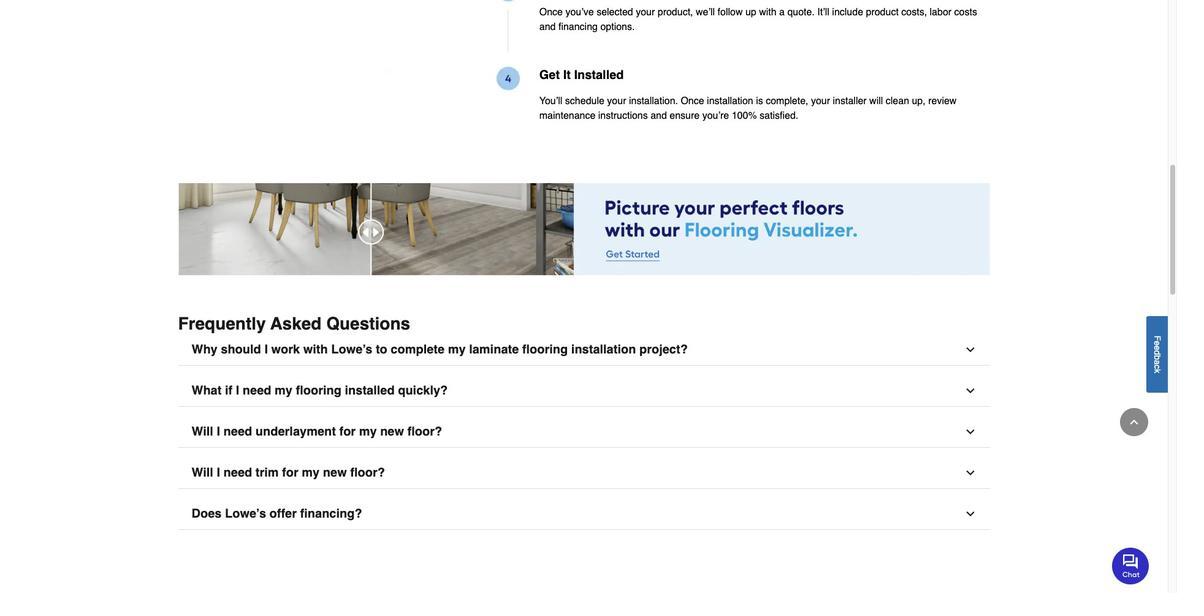 Task type: describe. For each thing, give the bounding box(es) containing it.
what
[[192, 384, 222, 398]]

scroll to top element
[[1121, 409, 1149, 437]]

chevron down image for quickly?
[[965, 385, 977, 397]]

up,
[[912, 96, 926, 107]]

i inside button
[[217, 425, 220, 439]]

complete
[[391, 343, 445, 357]]

why
[[192, 343, 218, 357]]

f e e d b a c k button
[[1147, 316, 1168, 393]]

for for underlayment
[[339, 425, 356, 439]]

with inside once you've selected your product, we'll follow up with a quote. it'll include product costs, labor costs and financing options.
[[759, 6, 777, 18]]

a inside f e e d b a c k button
[[1153, 360, 1163, 365]]

lowe's inside 'button'
[[225, 507, 266, 521]]

100%
[[732, 111, 757, 122]]

and inside you'll schedule your installation. once installation is complete, your installer will clean up, review maintenance instructions and ensure you're 100% satisfied.
[[651, 111, 667, 122]]

costs
[[955, 6, 978, 18]]

i inside button
[[217, 466, 220, 480]]

my inside 'button'
[[275, 384, 293, 398]]

b
[[1153, 355, 1163, 360]]

financing?
[[300, 507, 362, 521]]

installation inside button
[[572, 343, 636, 357]]

does
[[192, 507, 222, 521]]

you've
[[566, 6, 594, 18]]

does lowe's offer financing?
[[192, 507, 362, 521]]

project?
[[640, 343, 688, 357]]

get it installed
[[540, 68, 624, 82]]

you'll
[[540, 96, 563, 107]]

schedule
[[565, 96, 605, 107]]

for for trim
[[282, 466, 299, 480]]

will i need underlayment for my new floor?
[[192, 425, 442, 439]]

we'll
[[696, 6, 715, 18]]

flooring inside button
[[522, 343, 568, 357]]

f
[[1153, 336, 1163, 341]]

if
[[225, 384, 233, 398]]

your inside once you've selected your product, we'll follow up with a quote. it'll include product costs, labor costs and financing options.
[[636, 6, 655, 18]]

will i need underlayment for my new floor? button
[[178, 417, 990, 448]]

clean
[[886, 96, 910, 107]]

work
[[271, 343, 300, 357]]

underlayment
[[256, 425, 336, 439]]

chevron down image for complete
[[965, 344, 977, 356]]

questions
[[326, 314, 410, 333]]

chevron down image for floor?
[[965, 426, 977, 438]]

ensure
[[670, 111, 700, 122]]

installed
[[574, 68, 624, 82]]

offer
[[270, 507, 297, 521]]

an icon of the number 3. image
[[384, 0, 520, 52]]

once inside you'll schedule your installation. once installation is complete, your installer will clean up, review maintenance instructions and ensure you're 100% satisfied.
[[681, 96, 705, 107]]

2 horizontal spatial your
[[811, 96, 831, 107]]

need for trim
[[224, 466, 252, 480]]

k
[[1153, 369, 1163, 373]]

you're
[[703, 111, 729, 122]]

does lowe's offer financing? button
[[178, 499, 990, 530]]

once you've selected your product, we'll follow up with a quote. it'll include product costs, labor costs and financing options.
[[540, 6, 978, 32]]

with inside button
[[303, 343, 328, 357]]

instructions
[[599, 111, 648, 122]]

new for will i need trim for my new floor?
[[323, 466, 347, 480]]



Task type: locate. For each thing, give the bounding box(es) containing it.
1 vertical spatial need
[[224, 425, 252, 439]]

will
[[192, 425, 213, 439], [192, 466, 213, 480]]

maintenance
[[540, 111, 596, 122]]

2 will from the top
[[192, 466, 213, 480]]

once left you've
[[540, 6, 563, 18]]

1 will from the top
[[192, 425, 213, 439]]

need inside button
[[224, 425, 252, 439]]

0 vertical spatial lowe's
[[331, 343, 373, 357]]

your
[[636, 6, 655, 18], [607, 96, 627, 107], [811, 96, 831, 107]]

get
[[540, 68, 560, 82]]

chat invite button image
[[1113, 547, 1150, 585]]

0 horizontal spatial lowe's
[[225, 507, 266, 521]]

0 vertical spatial will
[[192, 425, 213, 439]]

once inside once you've selected your product, we'll follow up with a quote. it'll include product costs, labor costs and financing options.
[[540, 6, 563, 18]]

1 horizontal spatial flooring
[[522, 343, 568, 357]]

need inside 'button'
[[243, 384, 271, 398]]

0 vertical spatial floor?
[[408, 425, 442, 439]]

new up financing?
[[323, 466, 347, 480]]

0 vertical spatial once
[[540, 6, 563, 18]]

flooring right laminate
[[522, 343, 568, 357]]

chevron down image
[[965, 344, 977, 356], [965, 385, 977, 397], [965, 426, 977, 438], [965, 508, 977, 521]]

my inside button
[[448, 343, 466, 357]]

for right trim
[[282, 466, 299, 480]]

0 horizontal spatial floor?
[[350, 466, 385, 480]]

new
[[380, 425, 404, 439], [323, 466, 347, 480]]

quickly?
[[398, 384, 448, 398]]

1 horizontal spatial installation
[[707, 96, 754, 107]]

why should i work with lowe's to complete my laminate flooring installation project? button
[[178, 335, 990, 366]]

lowe's left offer
[[225, 507, 266, 521]]

your left product,
[[636, 6, 655, 18]]

floor? inside button
[[350, 466, 385, 480]]

a inside once you've selected your product, we'll follow up with a quote. it'll include product costs, labor costs and financing options.
[[780, 6, 785, 18]]

once up ensure
[[681, 96, 705, 107]]

satisfied.
[[760, 111, 799, 122]]

i up does
[[217, 466, 220, 480]]

1 horizontal spatial lowe's
[[331, 343, 373, 357]]

financing
[[559, 21, 598, 32]]

a
[[780, 6, 785, 18], [1153, 360, 1163, 365]]

1 vertical spatial lowe's
[[225, 507, 266, 521]]

floor? inside button
[[408, 425, 442, 439]]

1 vertical spatial new
[[323, 466, 347, 480]]

my down the work
[[275, 384, 293, 398]]

once
[[540, 6, 563, 18], [681, 96, 705, 107]]

what if i need my flooring installed quickly?
[[192, 384, 448, 398]]

my inside button
[[302, 466, 320, 480]]

1 horizontal spatial new
[[380, 425, 404, 439]]

frequently asked questions
[[178, 314, 410, 333]]

my down will i need underlayment for my new floor?
[[302, 466, 320, 480]]

installation up 100%
[[707, 96, 754, 107]]

include
[[833, 6, 864, 18]]

product
[[866, 6, 899, 18]]

it
[[563, 68, 571, 82]]

you'll schedule your installation. once installation is complete, your installer will clean up, review maintenance instructions and ensure you're 100% satisfied.
[[540, 96, 957, 122]]

floor? for will i need trim for my new floor?
[[350, 466, 385, 480]]

1 horizontal spatial with
[[759, 6, 777, 18]]

2 vertical spatial need
[[224, 466, 252, 480]]

1 vertical spatial will
[[192, 466, 213, 480]]

0 vertical spatial flooring
[[522, 343, 568, 357]]

is
[[756, 96, 763, 107]]

1 vertical spatial a
[[1153, 360, 1163, 365]]

options.
[[601, 21, 635, 32]]

i inside 'button'
[[236, 384, 239, 398]]

0 horizontal spatial a
[[780, 6, 785, 18]]

quote.
[[788, 6, 815, 18]]

will i need trim for my new floor? button
[[178, 458, 990, 489]]

will i need trim for my new floor?
[[192, 466, 385, 480]]

for inside button
[[282, 466, 299, 480]]

and inside once you've selected your product, we'll follow up with a quote. it'll include product costs, labor costs and financing options.
[[540, 21, 556, 32]]

2 e from the top
[[1153, 346, 1163, 351]]

0 horizontal spatial and
[[540, 21, 556, 32]]

up
[[746, 6, 757, 18]]

my inside button
[[359, 425, 377, 439]]

c
[[1153, 365, 1163, 369]]

chevron down image inside what if i need my flooring installed quickly? 'button'
[[965, 385, 977, 397]]

follow
[[718, 6, 743, 18]]

laminate
[[469, 343, 519, 357]]

1 vertical spatial floor?
[[350, 466, 385, 480]]

i right if
[[236, 384, 239, 398]]

e up b
[[1153, 346, 1163, 351]]

new inside button
[[323, 466, 347, 480]]

installed
[[345, 384, 395, 398]]

installation.
[[629, 96, 678, 107]]

floor? for will i need underlayment for my new floor?
[[408, 425, 442, 439]]

1 e from the top
[[1153, 341, 1163, 346]]

0 vertical spatial for
[[339, 425, 356, 439]]

should
[[221, 343, 261, 357]]

trim
[[256, 466, 279, 480]]

flooring up will i need underlayment for my new floor?
[[296, 384, 342, 398]]

picture your perfect floors with our flooring visualizer. get started. image
[[178, 183, 990, 276]]

4 chevron down image from the top
[[965, 508, 977, 521]]

costs,
[[902, 6, 927, 18]]

for down installed
[[339, 425, 356, 439]]

my left laminate
[[448, 343, 466, 357]]

with right up at top
[[759, 6, 777, 18]]

your up the instructions
[[607, 96, 627, 107]]

d
[[1153, 351, 1163, 355]]

chevron up image
[[1129, 416, 1141, 429]]

it'll
[[818, 6, 830, 18]]

installation up what if i need my flooring installed quickly? 'button'
[[572, 343, 636, 357]]

1 vertical spatial for
[[282, 466, 299, 480]]

my down installed
[[359, 425, 377, 439]]

1 vertical spatial once
[[681, 96, 705, 107]]

will
[[870, 96, 883, 107]]

will down the what
[[192, 425, 213, 439]]

1 horizontal spatial a
[[1153, 360, 1163, 365]]

i down the what
[[217, 425, 220, 439]]

labor
[[930, 6, 952, 18]]

i inside button
[[265, 343, 268, 357]]

0 vertical spatial new
[[380, 425, 404, 439]]

1 vertical spatial installation
[[572, 343, 636, 357]]

will up does
[[192, 466, 213, 480]]

need down if
[[224, 425, 252, 439]]

0 horizontal spatial new
[[323, 466, 347, 480]]

a left quote. on the top of the page
[[780, 6, 785, 18]]

1 chevron down image from the top
[[965, 344, 977, 356]]

will for will i need underlayment for my new floor?
[[192, 425, 213, 439]]

a up "k"
[[1153, 360, 1163, 365]]

1 vertical spatial flooring
[[296, 384, 342, 398]]

lowe's left "to"
[[331, 343, 373, 357]]

floor?
[[408, 425, 442, 439], [350, 466, 385, 480]]

product,
[[658, 6, 693, 18]]

need for underlayment
[[224, 425, 252, 439]]

with
[[759, 6, 777, 18], [303, 343, 328, 357]]

flooring
[[522, 343, 568, 357], [296, 384, 342, 398]]

installation inside you'll schedule your installation. once installation is complete, your installer will clean up, review maintenance instructions and ensure you're 100% satisfied.
[[707, 96, 754, 107]]

lowe's
[[331, 343, 373, 357], [225, 507, 266, 521]]

0 vertical spatial need
[[243, 384, 271, 398]]

i
[[265, 343, 268, 357], [236, 384, 239, 398], [217, 425, 220, 439], [217, 466, 220, 480]]

an icon of the number 4. image
[[384, 67, 520, 142]]

new for will i need underlayment for my new floor?
[[380, 425, 404, 439]]

frequently
[[178, 314, 266, 333]]

complete,
[[766, 96, 809, 107]]

and
[[540, 21, 556, 32], [651, 111, 667, 122]]

my
[[448, 343, 466, 357], [275, 384, 293, 398], [359, 425, 377, 439], [302, 466, 320, 480]]

installer
[[833, 96, 867, 107]]

need inside button
[[224, 466, 252, 480]]

1 horizontal spatial your
[[636, 6, 655, 18]]

0 vertical spatial with
[[759, 6, 777, 18]]

need
[[243, 384, 271, 398], [224, 425, 252, 439], [224, 466, 252, 480]]

e
[[1153, 341, 1163, 346], [1153, 346, 1163, 351]]

for
[[339, 425, 356, 439], [282, 466, 299, 480]]

3 chevron down image from the top
[[965, 426, 977, 438]]

for inside button
[[339, 425, 356, 439]]

1 vertical spatial with
[[303, 343, 328, 357]]

will for will i need trim for my new floor?
[[192, 466, 213, 480]]

0 horizontal spatial with
[[303, 343, 328, 357]]

0 horizontal spatial once
[[540, 6, 563, 18]]

1 horizontal spatial for
[[339, 425, 356, 439]]

0 vertical spatial installation
[[707, 96, 754, 107]]

selected
[[597, 6, 633, 18]]

1 vertical spatial and
[[651, 111, 667, 122]]

review
[[929, 96, 957, 107]]

1 horizontal spatial floor?
[[408, 425, 442, 439]]

your left "installer"
[[811, 96, 831, 107]]

and down installation.
[[651, 111, 667, 122]]

floor? up financing?
[[350, 466, 385, 480]]

with right the work
[[303, 343, 328, 357]]

flooring inside 'button'
[[296, 384, 342, 398]]

chevron down image inside does lowe's offer financing? 'button'
[[965, 508, 977, 521]]

0 horizontal spatial installation
[[572, 343, 636, 357]]

0 horizontal spatial flooring
[[296, 384, 342, 398]]

f e e d b a c k
[[1153, 336, 1163, 373]]

why should i work with lowe's to complete my laminate flooring installation project?
[[192, 343, 688, 357]]

installation
[[707, 96, 754, 107], [572, 343, 636, 357]]

will inside button
[[192, 425, 213, 439]]

new down installed
[[380, 425, 404, 439]]

new inside button
[[380, 425, 404, 439]]

need right if
[[243, 384, 271, 398]]

0 horizontal spatial your
[[607, 96, 627, 107]]

2 chevron down image from the top
[[965, 385, 977, 397]]

0 vertical spatial a
[[780, 6, 785, 18]]

and left financing
[[540, 21, 556, 32]]

i left the work
[[265, 343, 268, 357]]

floor? down the quickly?
[[408, 425, 442, 439]]

to
[[376, 343, 388, 357]]

need left trim
[[224, 466, 252, 480]]

chevron down image inside why should i work with lowe's to complete my laminate flooring installation project? button
[[965, 344, 977, 356]]

what if i need my flooring installed quickly? button
[[178, 376, 990, 407]]

1 horizontal spatial and
[[651, 111, 667, 122]]

will inside button
[[192, 466, 213, 480]]

0 horizontal spatial for
[[282, 466, 299, 480]]

lowe's inside button
[[331, 343, 373, 357]]

e up d
[[1153, 341, 1163, 346]]

chevron down image inside "will i need underlayment for my new floor?" button
[[965, 426, 977, 438]]

chevron down image
[[965, 467, 977, 479]]

1 horizontal spatial once
[[681, 96, 705, 107]]

asked
[[270, 314, 322, 333]]

0 vertical spatial and
[[540, 21, 556, 32]]



Task type: vqa. For each thing, say whether or not it's contained in the screenshot.
Living
no



